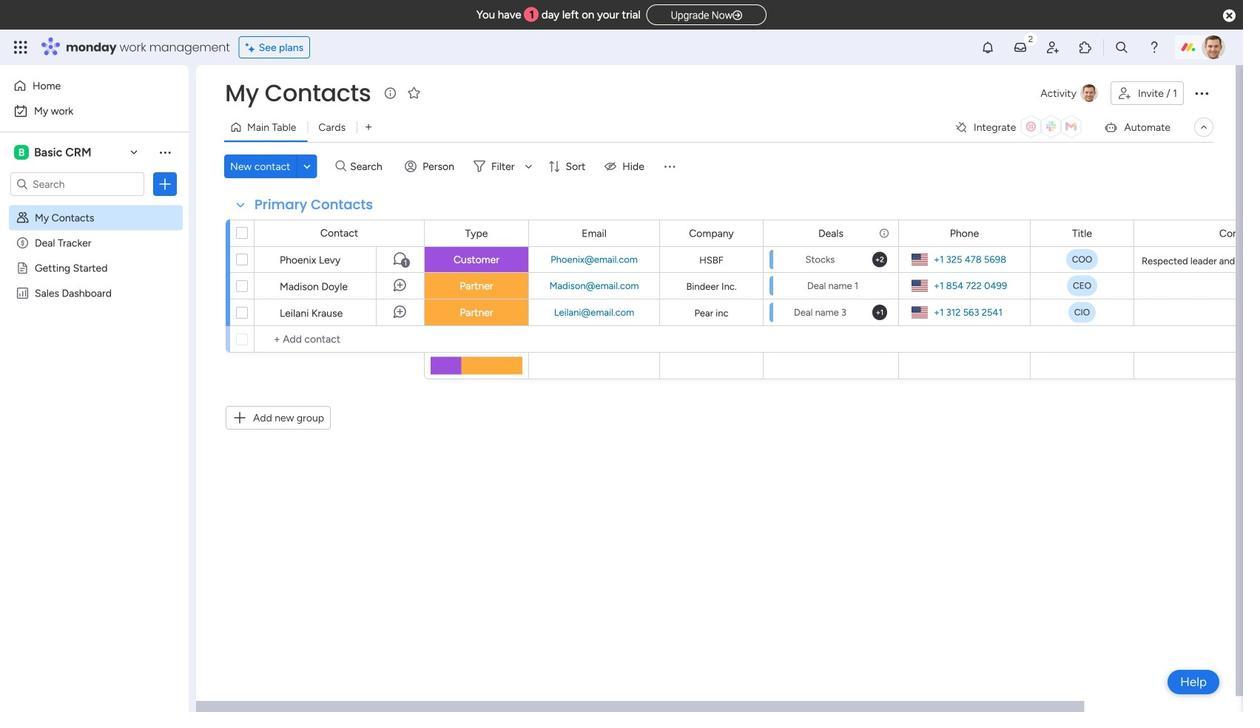 Task type: describe. For each thing, give the bounding box(es) containing it.
workspace options image
[[158, 145, 172, 160]]

invite members image
[[1045, 40, 1060, 55]]

Search in workspace field
[[31, 176, 124, 193]]

options image
[[1193, 84, 1210, 102]]

public dashboard image
[[16, 286, 30, 300]]

board activity image
[[1080, 84, 1098, 102]]

workspace image
[[14, 144, 29, 161]]

+ Add contact text field
[[262, 331, 417, 348]]

update feed image
[[1013, 40, 1028, 55]]

workspace selection element
[[14, 144, 94, 161]]

select product image
[[13, 40, 28, 55]]

2 vertical spatial option
[[0, 205, 189, 208]]

help image
[[1147, 40, 1162, 55]]

0 vertical spatial option
[[9, 74, 180, 98]]

options image
[[158, 177, 172, 192]]

show board description image
[[381, 86, 399, 101]]

v2 search image
[[336, 158, 346, 175]]

terry turtle image
[[1202, 36, 1225, 59]]

column information image
[[878, 228, 890, 239]]

Search field
[[346, 156, 391, 177]]



Task type: locate. For each thing, give the bounding box(es) containing it.
collapse board header image
[[1198, 121, 1210, 133]]

arrow down image
[[520, 158, 538, 175]]

dapulse rightstroke image
[[733, 10, 742, 21]]

dapulse close image
[[1223, 9, 1236, 24]]

add to favorites image
[[406, 85, 421, 100]]

option
[[9, 74, 180, 98], [9, 99, 180, 123], [0, 205, 189, 208]]

search everything image
[[1114, 40, 1129, 55]]

list box
[[0, 202, 189, 506]]

angle down image
[[303, 161, 311, 172]]

public board image
[[16, 261, 30, 275]]

notifications image
[[980, 40, 995, 55]]

None field
[[221, 78, 375, 109], [251, 195, 377, 215], [461, 225, 492, 242], [578, 225, 610, 242], [685, 225, 738, 242], [815, 225, 847, 242], [946, 225, 983, 242], [1068, 225, 1096, 242], [1216, 225, 1243, 242], [221, 78, 375, 109], [251, 195, 377, 215], [461, 225, 492, 242], [578, 225, 610, 242], [685, 225, 738, 242], [815, 225, 847, 242], [946, 225, 983, 242], [1068, 225, 1096, 242], [1216, 225, 1243, 242]]

see plans image
[[245, 39, 259, 56]]

monday marketplace image
[[1078, 40, 1093, 55]]

add view image
[[366, 122, 372, 133]]

1 vertical spatial option
[[9, 99, 180, 123]]

2 image
[[1024, 30, 1037, 47]]



Task type: vqa. For each thing, say whether or not it's contained in the screenshot.
left component image
no



